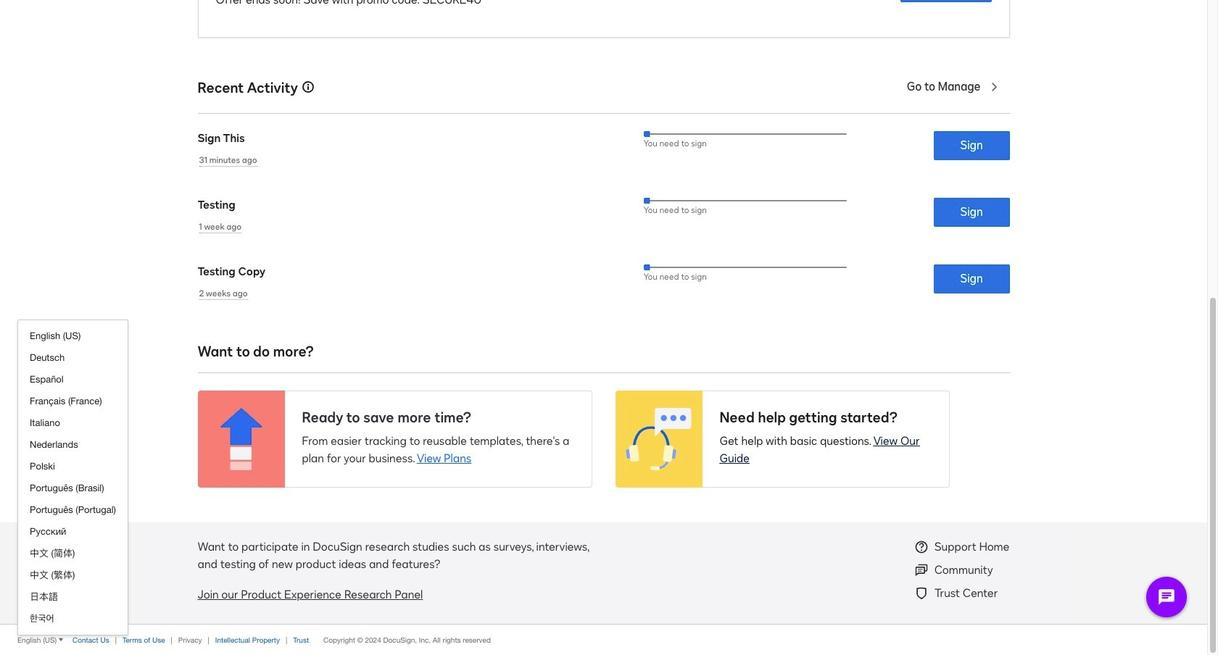 Task type: locate. For each thing, give the bounding box(es) containing it.
1 horizontal spatial region
[[615, 391, 950, 488]]

language selector menu
[[18, 325, 128, 630]]

region
[[198, 391, 592, 488], [615, 391, 950, 488]]

1 region from the left
[[198, 391, 592, 488]]

0 horizontal spatial region
[[198, 391, 592, 488]]



Task type: vqa. For each thing, say whether or not it's contained in the screenshot.
left region
yes



Task type: describe. For each thing, give the bounding box(es) containing it.
more info region
[[0, 319, 1207, 655]]

2 region from the left
[[615, 391, 950, 488]]



